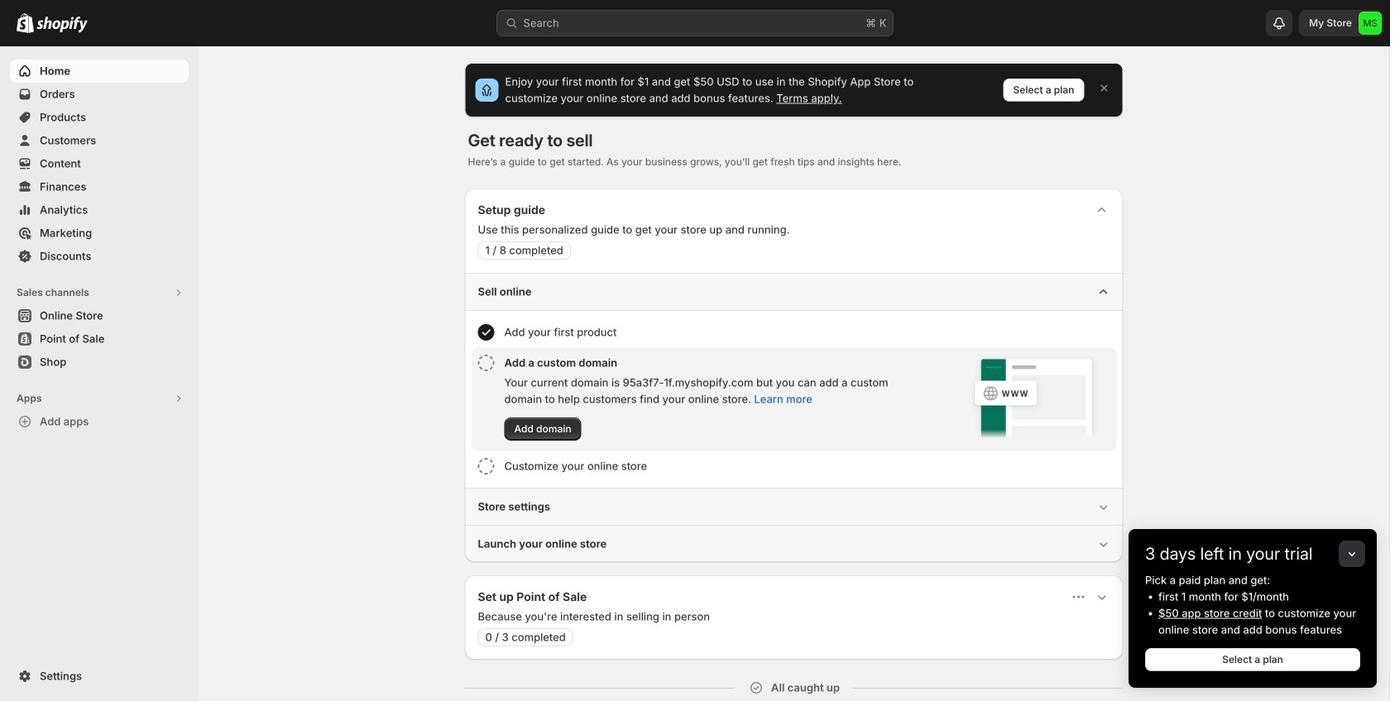 Task type: describe. For each thing, give the bounding box(es) containing it.
0 horizontal spatial shopify image
[[17, 13, 34, 33]]

setup guide region
[[465, 189, 1124, 563]]

1 horizontal spatial shopify image
[[36, 16, 88, 33]]

add your first product group
[[471, 318, 1117, 348]]

sell online group
[[465, 273, 1124, 488]]

my store image
[[1359, 12, 1382, 35]]

customize your online store group
[[471, 452, 1117, 482]]

mark add your first product as not done image
[[478, 324, 495, 341]]



Task type: vqa. For each thing, say whether or not it's contained in the screenshot.
tab list
no



Task type: locate. For each thing, give the bounding box(es) containing it.
guide categories group
[[465, 273, 1124, 563]]

add a custom domain group
[[471, 348, 1117, 451]]

shopify image
[[17, 13, 34, 33], [36, 16, 88, 33]]

mark add a custom domain as done image
[[478, 355, 495, 372]]

mark customize your online store as done image
[[478, 459, 495, 475]]



